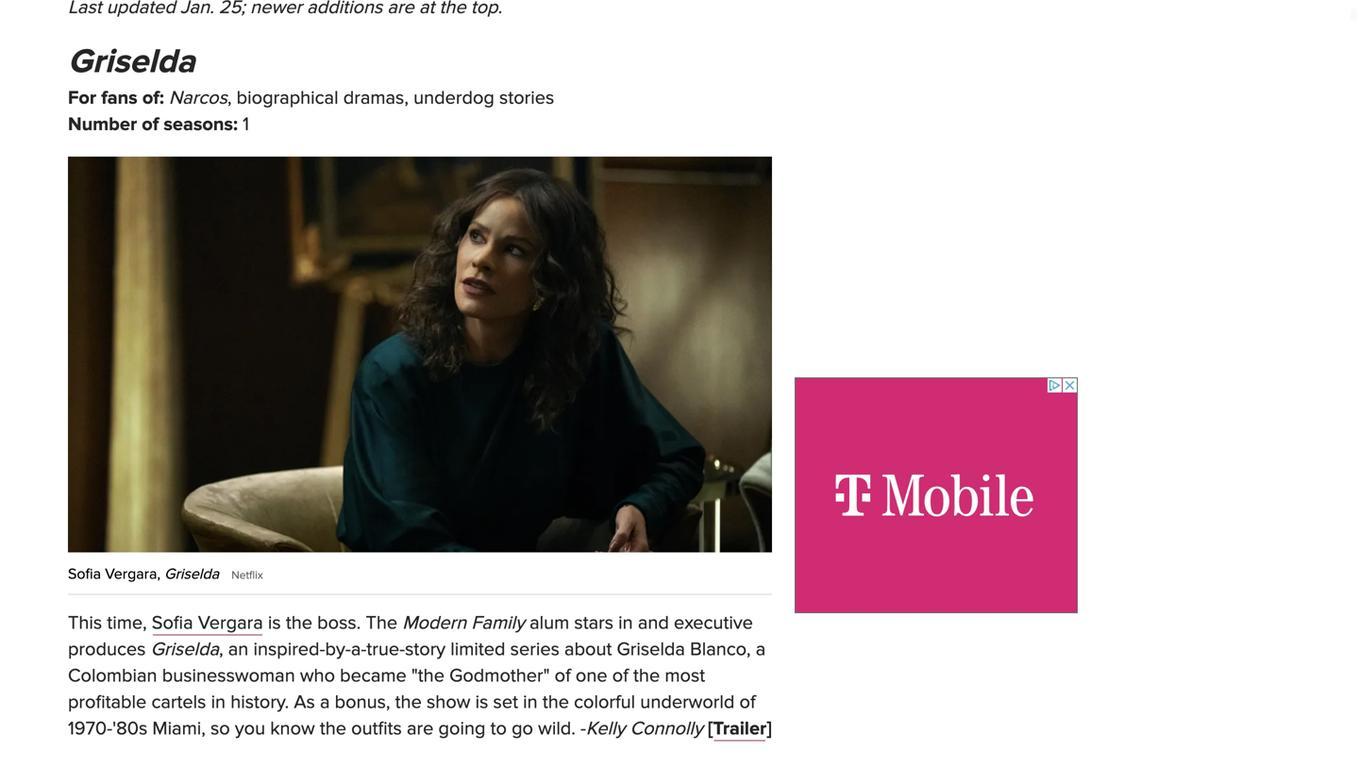 Task type: vqa. For each thing, say whether or not it's contained in the screenshot.
What to Watch on Paramount+ image
no



Task type: describe. For each thing, give the bounding box(es) containing it.
became
[[340, 665, 407, 688]]

a-
[[351, 639, 367, 661]]

griselda up sofia vergara "link"
[[164, 565, 219, 583]]

is inside ', an inspired-by-a-true-story limited series about griselda blanco, a colombian businesswoman who became "the godmother" of one of the most profitable cartels in history. as a bonus, the show is set in the colorful underworld of 1970-'80s miami, so you know the outfits are going to go wild. -'
[[475, 691, 488, 714]]

0 horizontal spatial a
[[320, 691, 330, 714]]

miami,
[[152, 718, 206, 740]]

to
[[490, 718, 507, 740]]

0 horizontal spatial sofia
[[68, 565, 101, 583]]

limited
[[450, 639, 505, 661]]

godmother"
[[449, 665, 550, 688]]

0 vertical spatial is
[[268, 612, 281, 635]]

are
[[407, 718, 434, 740]]

the
[[366, 612, 398, 635]]

series
[[510, 639, 560, 661]]

fans
[[101, 87, 138, 109]]

number
[[68, 113, 137, 136]]

trailer
[[713, 718, 767, 740]]

cartels
[[151, 691, 206, 714]]

the up wild.
[[543, 691, 569, 714]]

most
[[665, 665, 705, 688]]

of:
[[142, 87, 164, 109]]

, inside ', an inspired-by-a-true-story limited series about griselda blanco, a colombian businesswoman who became "the godmother" of one of the most profitable cartels in history. as a bonus, the show is set in the colorful underworld of 1970-'80s miami, so you know the outfits are going to go wild. -'
[[219, 639, 223, 661]]

outfits
[[351, 718, 402, 740]]

sofia vergara, griselda image
[[68, 157, 772, 553]]

the up "inspired-"
[[286, 612, 312, 635]]

for
[[68, 87, 96, 109]]

seasons:
[[164, 113, 238, 136]]

you
[[235, 718, 265, 740]]

griselda inside ', an inspired-by-a-true-story limited series about griselda blanco, a colombian businesswoman who became "the godmother" of one of the most profitable cartels in history. as a bonus, the show is set in the colorful underworld of 1970-'80s miami, so you know the outfits are going to go wild. -'
[[617, 639, 685, 661]]

true-
[[367, 639, 405, 661]]

underworld
[[640, 691, 735, 714]]

modern
[[402, 612, 467, 635]]

stories
[[499, 87, 554, 109]]

go
[[512, 718, 533, 740]]

about
[[564, 639, 612, 661]]

family
[[471, 612, 525, 635]]

of left one
[[555, 665, 571, 688]]

know
[[270, 718, 315, 740]]

[
[[708, 718, 713, 740]]

story
[[405, 639, 446, 661]]

sofia vergara, griselda
[[68, 565, 219, 583]]

colombian
[[68, 665, 157, 688]]

in inside alum stars in and executive produces
[[618, 612, 633, 635]]

1 horizontal spatial in
[[523, 691, 538, 714]]

vergara
[[198, 612, 263, 635]]

blanco,
[[690, 639, 751, 661]]

dramas,
[[343, 87, 409, 109]]

1
[[243, 113, 249, 136]]

0 vertical spatial a
[[756, 639, 766, 661]]

of right one
[[612, 665, 629, 688]]

bonus,
[[335, 691, 390, 714]]

as
[[294, 691, 315, 714]]

-
[[581, 718, 586, 740]]

'80s
[[112, 718, 147, 740]]



Task type: locate. For each thing, give the bounding box(es) containing it.
1 vertical spatial a
[[320, 691, 330, 714]]

2 horizontal spatial in
[[618, 612, 633, 635]]

]
[[767, 718, 772, 740]]

connolly
[[630, 718, 703, 740]]

inspired-
[[253, 639, 325, 661]]

griselda link
[[68, 42, 195, 83]]

show
[[427, 691, 471, 714]]

biographical
[[237, 87, 338, 109]]

narcos
[[169, 87, 227, 109]]

and
[[638, 612, 669, 635]]

, up seasons:
[[227, 87, 232, 109]]

set
[[493, 691, 518, 714]]

colorful
[[574, 691, 635, 714]]

in up so
[[211, 691, 226, 714]]

is left set
[[475, 691, 488, 714]]

of up trailer link
[[740, 691, 756, 714]]

a right as at the bottom left of page
[[320, 691, 330, 714]]

history.
[[231, 691, 289, 714]]

1 vertical spatial sofia
[[152, 612, 193, 635]]

, left an
[[219, 639, 223, 661]]

vergara,
[[105, 565, 161, 583]]

in left the and
[[618, 612, 633, 635]]

in right set
[[523, 691, 538, 714]]

griselda down sofia vergara "link"
[[151, 639, 219, 661]]

businesswoman
[[162, 665, 295, 688]]

of
[[142, 113, 159, 136], [555, 665, 571, 688], [612, 665, 629, 688], [740, 691, 756, 714]]

1 horizontal spatial ,
[[227, 87, 232, 109]]

this time, sofia vergara is the boss. the modern family
[[68, 612, 525, 635]]

a
[[756, 639, 766, 661], [320, 691, 330, 714]]

by-
[[325, 639, 351, 661]]

going
[[439, 718, 486, 740]]

sofia left vergara,
[[68, 565, 101, 583]]

netflix
[[232, 569, 263, 582]]

kelly
[[586, 718, 625, 740]]

griselda for fans of: narcos , biographical dramas, underdog stories number of seasons: 1
[[68, 42, 554, 136]]

stars
[[574, 612, 614, 635]]

0 vertical spatial sofia
[[68, 565, 101, 583]]

0 horizontal spatial in
[[211, 691, 226, 714]]

1 horizontal spatial a
[[756, 639, 766, 661]]

produces
[[68, 639, 146, 661]]

1 vertical spatial ,
[[219, 639, 223, 661]]

profitable
[[68, 691, 147, 714]]

, an inspired-by-a-true-story limited series about griselda blanco, a colombian businesswoman who became "the godmother" of one of the most profitable cartels in history. as a bonus, the show is set in the colorful underworld of 1970-'80s miami, so you know the outfits are going to go wild. -
[[68, 639, 766, 740]]

an
[[228, 639, 249, 661]]

of down of:
[[142, 113, 159, 136]]

the left most
[[633, 665, 660, 688]]

time,
[[107, 612, 147, 635]]

0 horizontal spatial ,
[[219, 639, 223, 661]]

alum stars in and executive produces
[[68, 612, 753, 661]]

griselda up fans
[[68, 42, 195, 83]]

trailer link
[[713, 718, 767, 740]]

a right 'blanco,'
[[756, 639, 766, 661]]

griselda inside griselda for fans of: narcos , biographical dramas, underdog stories number of seasons: 1
[[68, 42, 195, 83]]

0 horizontal spatial is
[[268, 612, 281, 635]]

advertisement element
[[795, 378, 1078, 614]]

so
[[210, 718, 230, 740]]

griselda
[[68, 42, 195, 83], [164, 565, 219, 583], [151, 639, 219, 661], [617, 639, 685, 661]]

sofia
[[68, 565, 101, 583], [152, 612, 193, 635]]

the down bonus,
[[320, 718, 346, 740]]

in
[[618, 612, 633, 635], [211, 691, 226, 714], [523, 691, 538, 714]]

the
[[286, 612, 312, 635], [633, 665, 660, 688], [395, 691, 422, 714], [543, 691, 569, 714], [320, 718, 346, 740]]

,
[[227, 87, 232, 109], [219, 639, 223, 661]]

sofia vergara link
[[152, 612, 263, 635]]

, inside griselda for fans of: narcos , biographical dramas, underdog stories number of seasons: 1
[[227, 87, 232, 109]]

1 vertical spatial is
[[475, 691, 488, 714]]

this
[[68, 612, 102, 635]]

executive
[[674, 612, 753, 635]]

kelly connolly [ trailer ]
[[586, 718, 772, 740]]

wild.
[[538, 718, 576, 740]]

1 horizontal spatial sofia
[[152, 612, 193, 635]]

is
[[268, 612, 281, 635], [475, 691, 488, 714]]

is up "inspired-"
[[268, 612, 281, 635]]

1 horizontal spatial is
[[475, 691, 488, 714]]

1970-
[[68, 718, 112, 740]]

boss.
[[317, 612, 361, 635]]

one
[[576, 665, 608, 688]]

"the
[[411, 665, 445, 688]]

0 vertical spatial ,
[[227, 87, 232, 109]]

underdog
[[414, 87, 495, 109]]

of inside griselda for fans of: narcos , biographical dramas, underdog stories number of seasons: 1
[[142, 113, 159, 136]]

the up are
[[395, 691, 422, 714]]

alum
[[530, 612, 569, 635]]

who
[[300, 665, 335, 688]]

griselda down the and
[[617, 639, 685, 661]]

sofia right time,
[[152, 612, 193, 635]]



